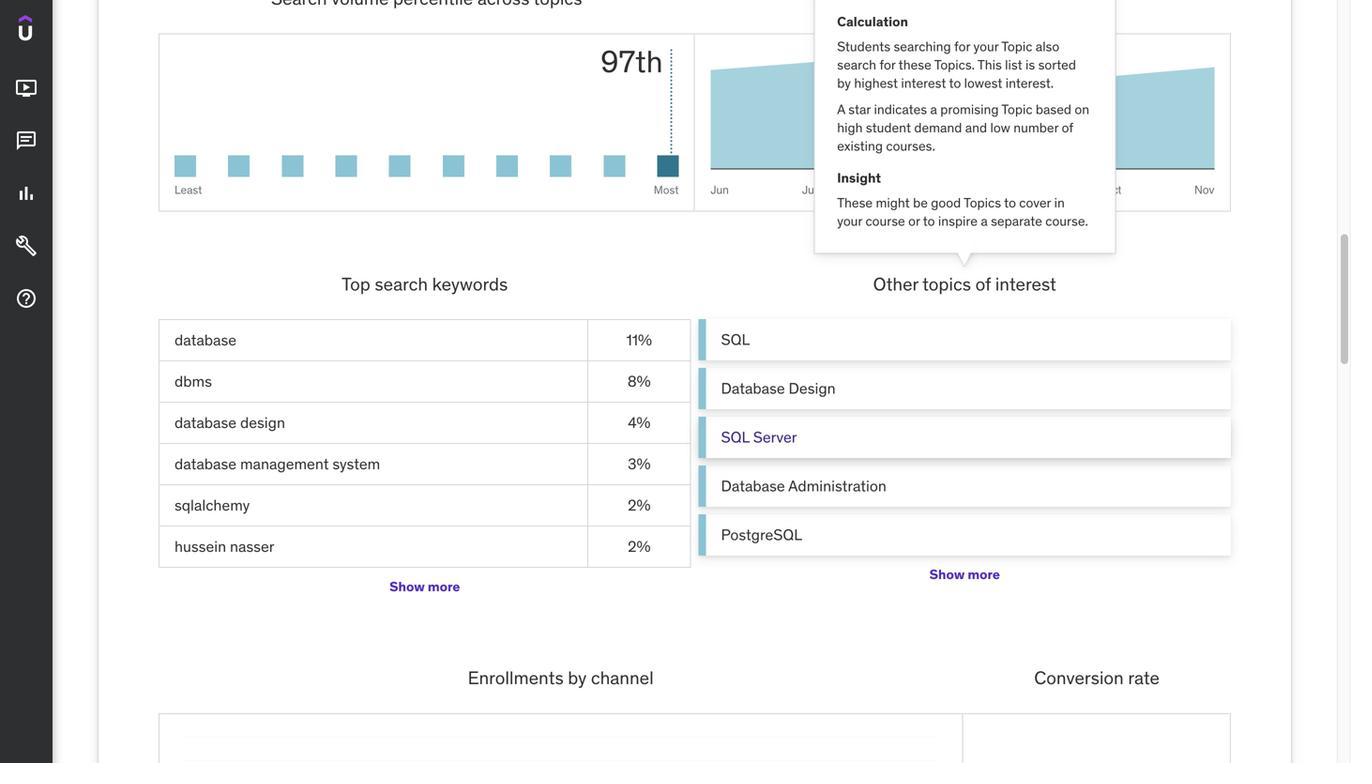 Task type: describe. For each thing, give the bounding box(es) containing it.
least
[[175, 183, 202, 197]]

administration
[[788, 476, 887, 495]]

might
[[876, 194, 910, 211]]

in
[[1055, 194, 1065, 211]]

to inside calculation students searching for your topic also search for these topics. this list is sorted by highest interest to lowest interest. a star indicates a promising topic based on high student demand and low number of existing courses.
[[949, 75, 961, 92]]

of inside calculation students searching for your topic also search for these topics. this list is sorted by highest interest to lowest interest. a star indicates a promising topic based on high student demand and low number of existing courses.
[[1062, 119, 1073, 136]]

sql link
[[699, 319, 1231, 361]]

0 vertical spatial interactive chart image
[[711, 49, 1215, 196]]

other topics of interest
[[873, 273, 1057, 295]]

database administration
[[721, 476, 887, 495]]

1 vertical spatial by
[[568, 666, 587, 689]]

3%
[[628, 454, 651, 473]]

existing
[[837, 137, 883, 154]]

more for of
[[968, 566, 1000, 583]]

show for search
[[390, 578, 425, 595]]

sql server link
[[699, 417, 1231, 458]]

star
[[849, 101, 871, 118]]

topics
[[923, 273, 971, 295]]

these
[[899, 56, 932, 73]]

postgresql link
[[699, 514, 1231, 556]]

2% for sqlalchemy
[[628, 495, 651, 515]]

a inside calculation students searching for your topic also search for these topics. this list is sorted by highest interest to lowest interest. a star indicates a promising topic based on high student demand and low number of existing courses.
[[931, 101, 937, 118]]

calculation students searching for your topic also search for these topics. this list is sorted by highest interest to lowest interest. a star indicates a promising topic based on high student demand and low number of existing courses.
[[837, 13, 1090, 154]]

separate
[[991, 213, 1043, 229]]

2 vertical spatial to
[[923, 213, 935, 229]]

or
[[909, 213, 920, 229]]

database management system
[[175, 454, 380, 473]]

is
[[1026, 56, 1035, 73]]

show more button for topics
[[930, 556, 1000, 593]]

1 vertical spatial interactive chart image
[[182, 736, 939, 763]]

system
[[333, 454, 380, 473]]

conversion
[[1034, 666, 1124, 689]]

rate
[[1128, 666, 1160, 689]]

other
[[873, 273, 919, 295]]

97th
[[601, 43, 663, 80]]

show more button for search
[[390, 568, 460, 605]]

interest inside calculation students searching for your topic also search for these topics. this list is sorted by highest interest to lowest interest. a star indicates a promising topic based on high student demand and low number of existing courses.
[[901, 75, 946, 92]]

list
[[1005, 56, 1023, 73]]

top search keywords
[[342, 273, 508, 295]]

0 horizontal spatial for
[[880, 56, 896, 73]]

database for database design
[[721, 379, 785, 398]]

on
[[1075, 101, 1090, 118]]

more for keywords
[[428, 578, 460, 595]]

cover
[[1019, 194, 1051, 211]]

this
[[978, 56, 1002, 73]]

udemy image
[[19, 15, 104, 47]]

design
[[240, 413, 285, 432]]

1 vertical spatial interest
[[995, 273, 1057, 295]]

1 medium image from the top
[[15, 77, 38, 100]]

insight
[[837, 169, 881, 186]]

database administration link
[[699, 466, 1231, 507]]

also
[[1036, 38, 1060, 55]]

inspire
[[938, 213, 978, 229]]

1 topic from the top
[[1002, 38, 1033, 55]]

course
[[866, 213, 905, 229]]

calculation
[[837, 13, 908, 30]]

course.
[[1046, 213, 1089, 229]]

dbms
[[175, 372, 212, 391]]

low
[[991, 119, 1011, 136]]

2 topic from the top
[[1002, 101, 1033, 118]]

highest
[[854, 75, 898, 92]]

show more for topics
[[930, 566, 1000, 583]]

conversion rate
[[1034, 666, 1160, 689]]

show more for search
[[390, 578, 460, 595]]

database for database management system
[[175, 454, 237, 473]]

sqlalchemy
[[175, 495, 250, 515]]

top
[[342, 273, 371, 295]]

0 vertical spatial for
[[954, 38, 971, 55]]



Task type: locate. For each thing, give the bounding box(es) containing it.
2 vertical spatial database
[[175, 454, 237, 473]]

2 medium image from the top
[[15, 130, 38, 152]]

good
[[931, 194, 961, 211]]

of
[[1062, 119, 1073, 136], [976, 273, 991, 295]]

0 vertical spatial topic
[[1002, 38, 1033, 55]]

3 medium image from the top
[[15, 287, 38, 310]]

database for database administration
[[721, 476, 785, 495]]

to right "or"
[[923, 213, 935, 229]]

your down these
[[837, 213, 863, 229]]

by left the channel
[[568, 666, 587, 689]]

your
[[974, 38, 999, 55], [837, 213, 863, 229]]

students
[[837, 38, 891, 55]]

indicates
[[874, 101, 927, 118]]

2% for hussein nasser
[[628, 537, 651, 556]]

to
[[949, 75, 961, 92], [1004, 194, 1016, 211], [923, 213, 935, 229]]

more
[[968, 566, 1000, 583], [428, 578, 460, 595]]

1 horizontal spatial interest
[[995, 273, 1057, 295]]

1 horizontal spatial your
[[974, 38, 999, 55]]

1 sql from the top
[[721, 330, 750, 349]]

be
[[913, 194, 928, 211]]

2 horizontal spatial to
[[1004, 194, 1016, 211]]

0 horizontal spatial to
[[923, 213, 935, 229]]

based
[[1036, 101, 1072, 118]]

interest.
[[1006, 75, 1054, 92]]

1 vertical spatial topic
[[1002, 101, 1033, 118]]

2 vertical spatial medium image
[[15, 287, 38, 310]]

0 horizontal spatial more
[[428, 578, 460, 595]]

database design
[[721, 379, 836, 398]]

by inside calculation students searching for your topic also search for these topics. this list is sorted by highest interest to lowest interest. a star indicates a promising topic based on high student demand and low number of existing courses.
[[837, 75, 851, 92]]

insight these might be good topics to cover in your course or to inspire a separate course.
[[837, 169, 1089, 229]]

sql server
[[721, 427, 797, 447]]

management
[[240, 454, 329, 473]]

topic up list
[[1002, 38, 1033, 55]]

0 horizontal spatial show more button
[[390, 568, 460, 605]]

show more
[[930, 566, 1000, 583], [390, 578, 460, 595]]

1 vertical spatial search
[[375, 273, 428, 295]]

most
[[654, 183, 679, 197]]

these
[[837, 194, 873, 211]]

database up sql server
[[721, 379, 785, 398]]

8%
[[628, 372, 651, 391]]

database up dbms in the left of the page
[[175, 330, 237, 350]]

1 vertical spatial medium image
[[15, 235, 38, 257]]

and
[[966, 119, 987, 136]]

1 horizontal spatial to
[[949, 75, 961, 92]]

1 vertical spatial medium image
[[15, 130, 38, 152]]

courses.
[[886, 137, 936, 154]]

0 vertical spatial database
[[175, 330, 237, 350]]

a down "topics"
[[981, 213, 988, 229]]

1 horizontal spatial more
[[968, 566, 1000, 583]]

database down sql server
[[721, 476, 785, 495]]

design
[[789, 379, 836, 398]]

0 vertical spatial medium image
[[15, 182, 38, 205]]

database up sqlalchemy
[[175, 454, 237, 473]]

search down students
[[837, 56, 877, 73]]

1 vertical spatial 2%
[[628, 537, 651, 556]]

hussein nasser
[[175, 537, 275, 556]]

1 vertical spatial of
[[976, 273, 991, 295]]

topics
[[964, 194, 1001, 211]]

show more button
[[930, 556, 1000, 593], [390, 568, 460, 605]]

2 2% from the top
[[628, 537, 651, 556]]

1 horizontal spatial of
[[1062, 119, 1073, 136]]

a inside 'insight these might be good topics to cover in your course or to inspire a separate course.'
[[981, 213, 988, 229]]

1 horizontal spatial a
[[981, 213, 988, 229]]

1 horizontal spatial show more
[[930, 566, 1000, 583]]

3 database from the top
[[175, 454, 237, 473]]

by
[[837, 75, 851, 92], [568, 666, 587, 689]]

sql left server
[[721, 427, 750, 447]]

0 vertical spatial search
[[837, 56, 877, 73]]

a
[[837, 101, 846, 118]]

11%
[[626, 330, 652, 350]]

1 vertical spatial a
[[981, 213, 988, 229]]

your inside calculation students searching for your topic also search for these topics. this list is sorted by highest interest to lowest interest. a star indicates a promising topic based on high student demand and low number of existing courses.
[[974, 38, 999, 55]]

database design
[[175, 413, 285, 432]]

0 vertical spatial a
[[931, 101, 937, 118]]

search
[[837, 56, 877, 73], [375, 273, 428, 295]]

sql for sql server
[[721, 427, 750, 447]]

2 database from the top
[[721, 476, 785, 495]]

postgresql
[[721, 525, 803, 544]]

0 horizontal spatial a
[[931, 101, 937, 118]]

database
[[721, 379, 785, 398], [721, 476, 785, 495]]

2 medium image from the top
[[15, 235, 38, 257]]

channel
[[591, 666, 654, 689]]

to down topics.
[[949, 75, 961, 92]]

sql for sql
[[721, 330, 750, 349]]

interest
[[901, 75, 946, 92], [995, 273, 1057, 295]]

search right top
[[375, 273, 428, 295]]

show for topics
[[930, 566, 965, 583]]

0 vertical spatial by
[[837, 75, 851, 92]]

server
[[753, 427, 797, 447]]

for up topics.
[[954, 38, 971, 55]]

0 horizontal spatial show
[[390, 578, 425, 595]]

show
[[930, 566, 965, 583], [390, 578, 425, 595]]

0 horizontal spatial search
[[375, 273, 428, 295]]

0 horizontal spatial your
[[837, 213, 863, 229]]

of right topics
[[976, 273, 991, 295]]

0 vertical spatial interest
[[901, 75, 946, 92]]

sql
[[721, 330, 750, 349], [721, 427, 750, 447]]

1 2% from the top
[[628, 495, 651, 515]]

medium image
[[15, 77, 38, 100], [15, 130, 38, 152]]

1 horizontal spatial show more button
[[930, 556, 1000, 593]]

of down based
[[1062, 119, 1073, 136]]

database for database design
[[175, 413, 237, 432]]

interest down "these"
[[901, 75, 946, 92]]

topic up low
[[1002, 101, 1033, 118]]

sorted
[[1039, 56, 1076, 73]]

0 vertical spatial your
[[974, 38, 999, 55]]

interactive chart image
[[711, 49, 1215, 196], [182, 736, 939, 763]]

medium image
[[15, 182, 38, 205], [15, 235, 38, 257], [15, 287, 38, 310]]

4%
[[628, 413, 651, 432]]

searching
[[894, 38, 951, 55]]

1 horizontal spatial search
[[837, 56, 877, 73]]

0 horizontal spatial interest
[[901, 75, 946, 92]]

1 vertical spatial for
[[880, 56, 896, 73]]

keywords
[[432, 273, 508, 295]]

1 vertical spatial database
[[721, 476, 785, 495]]

your up this
[[974, 38, 999, 55]]

2 database from the top
[[175, 413, 237, 432]]

0 horizontal spatial by
[[568, 666, 587, 689]]

by up "a"
[[837, 75, 851, 92]]

1 database from the top
[[721, 379, 785, 398]]

1 medium image from the top
[[15, 182, 38, 205]]

your inside 'insight these might be good topics to cover in your course or to inspire a separate course.'
[[837, 213, 863, 229]]

0 vertical spatial database
[[721, 379, 785, 398]]

enrollments by channel
[[468, 666, 654, 689]]

nasser
[[230, 537, 275, 556]]

0 horizontal spatial show more
[[390, 578, 460, 595]]

promising
[[941, 101, 999, 118]]

1 vertical spatial to
[[1004, 194, 1016, 211]]

2 sql from the top
[[721, 427, 750, 447]]

hussein
[[175, 537, 226, 556]]

1 horizontal spatial by
[[837, 75, 851, 92]]

enrollments
[[468, 666, 564, 689]]

lowest
[[964, 75, 1003, 92]]

to up separate
[[1004, 194, 1016, 211]]

1 vertical spatial database
[[175, 413, 237, 432]]

2%
[[628, 495, 651, 515], [628, 537, 651, 556]]

sql up database design
[[721, 330, 750, 349]]

search inside calculation students searching for your topic also search for these topics. this list is sorted by highest interest to lowest interest. a star indicates a promising topic based on high student demand and low number of existing courses.
[[837, 56, 877, 73]]

high
[[837, 119, 863, 136]]

database design link
[[699, 368, 1231, 409]]

0 horizontal spatial of
[[976, 273, 991, 295]]

a
[[931, 101, 937, 118], [981, 213, 988, 229]]

0 vertical spatial medium image
[[15, 77, 38, 100]]

1 vertical spatial your
[[837, 213, 863, 229]]

database down dbms in the left of the page
[[175, 413, 237, 432]]

0 vertical spatial sql
[[721, 330, 750, 349]]

a up demand
[[931, 101, 937, 118]]

1 horizontal spatial show
[[930, 566, 965, 583]]

0 vertical spatial of
[[1062, 119, 1073, 136]]

0 vertical spatial to
[[949, 75, 961, 92]]

database
[[175, 330, 237, 350], [175, 413, 237, 432], [175, 454, 237, 473]]

topic
[[1002, 38, 1033, 55], [1002, 101, 1033, 118]]

topics.
[[934, 56, 975, 73]]

0 vertical spatial 2%
[[628, 495, 651, 515]]

number
[[1014, 119, 1059, 136]]

student
[[866, 119, 911, 136]]

interest down separate
[[995, 273, 1057, 295]]

for
[[954, 38, 971, 55], [880, 56, 896, 73]]

demand
[[914, 119, 962, 136]]

1 database from the top
[[175, 330, 237, 350]]

1 vertical spatial sql
[[721, 427, 750, 447]]

1 horizontal spatial for
[[954, 38, 971, 55]]

database for database
[[175, 330, 237, 350]]

for up highest
[[880, 56, 896, 73]]



Task type: vqa. For each thing, say whether or not it's contained in the screenshot.
the become
no



